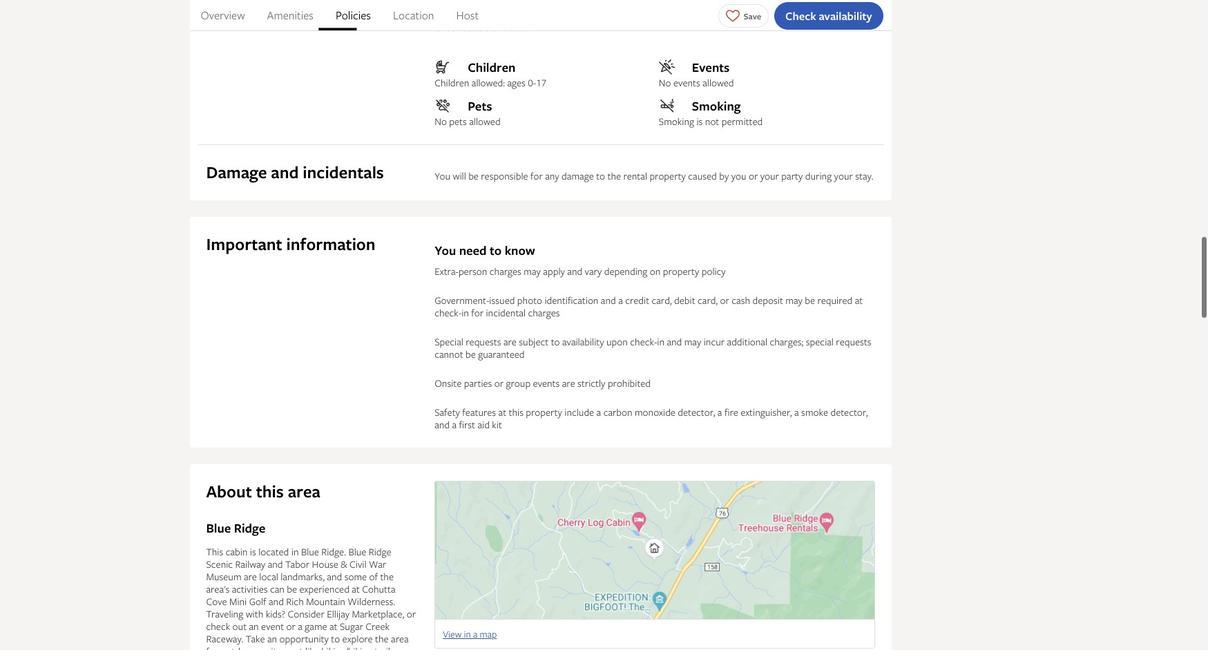 Task type: locate. For each thing, give the bounding box(es) containing it.
children for children allowed: ages 0-17
[[435, 70, 470, 83]]

like
[[305, 639, 319, 650]]

0 vertical spatial are
[[504, 329, 517, 342]]

for inside this cabin is located in blue ridge. blue ridge scenic railway and tabor house & civil war museum are local landmarks, and some of the area's activities can be experienced at cohutta cove mini golf and rich mountain wilderness. traveling with kids? consider ellijay marketplace, or check out an event or a game at sugar creek raceway. take an opportunity to explore the area for outdoor excitement like hiking/biking trails.
[[206, 639, 219, 650]]

smoking left the not
[[659, 109, 695, 122]]

and
[[271, 155, 299, 178], [568, 259, 583, 272], [601, 288, 616, 301], [667, 329, 682, 342], [435, 412, 450, 425], [268, 552, 283, 565], [327, 564, 342, 577], [269, 589, 284, 602]]

for left any
[[531, 163, 543, 176]]

1 requests from the left
[[466, 329, 501, 342]]

game
[[305, 614, 327, 627]]

0 vertical spatial for
[[531, 163, 543, 176]]

0 vertical spatial the
[[608, 163, 621, 176]]

area up "located"
[[288, 474, 321, 497]]

in up special
[[462, 300, 469, 313]]

or right you
[[749, 163, 758, 176]]

2 vertical spatial in
[[291, 539, 299, 552]]

1 horizontal spatial ridge
[[369, 539, 392, 552]]

onsite
[[435, 371, 462, 384]]

1 card, from the left
[[652, 288, 672, 301]]

0 horizontal spatial card,
[[652, 288, 672, 301]]

charges inside government-issued photo identification and a credit card, debit card, or cash deposit may be required at check-in for incidental charges
[[528, 300, 560, 313]]

availability inside special requests are subject to availability upon check-in and may incur additional charges; special requests cannot be guaranteed
[[563, 329, 604, 342]]

raceway.
[[206, 626, 244, 640]]

1 horizontal spatial availability
[[819, 8, 873, 23]]

detector, right smoke
[[831, 400, 868, 413]]

the left rental
[[608, 163, 621, 176]]

1 horizontal spatial blue
[[301, 539, 319, 552]]

0 horizontal spatial out
[[233, 614, 247, 627]]

check inside button
[[786, 8, 817, 23]]

features
[[463, 400, 496, 413]]

smoking for smoking is not permitted
[[659, 109, 695, 122]]

rich
[[286, 589, 304, 602]]

to right subject in the left bottom of the page
[[551, 329, 560, 342]]

creek
[[366, 614, 390, 627]]

0 horizontal spatial blue
[[206, 514, 231, 531]]

your
[[761, 163, 780, 176], [835, 163, 853, 176]]

check out before 10:00 am
[[435, 15, 548, 28]]

may left apply
[[524, 259, 541, 272]]

and inside government-issued photo identification and a credit card, debit card, or cash deposit may be required at check-in for incidental charges
[[601, 288, 616, 301]]

a left game
[[298, 614, 303, 627]]

in down government-issued photo identification and a credit card, debit card, or cash deposit may be required at check-in for incidental charges
[[657, 329, 665, 342]]

the right of
[[380, 564, 394, 577]]

1 horizontal spatial your
[[835, 163, 853, 176]]

property right on
[[663, 259, 700, 272]]

required
[[818, 288, 853, 301]]

1 horizontal spatial no
[[659, 70, 671, 83]]

1 vertical spatial this
[[256, 474, 284, 497]]

smoking for smoking
[[692, 91, 741, 109]]

0 horizontal spatial your
[[761, 163, 780, 176]]

1 horizontal spatial are
[[504, 329, 517, 342]]

is left the not
[[697, 109, 703, 122]]

for
[[531, 163, 543, 176], [472, 300, 484, 313], [206, 639, 219, 650]]

may inside special requests are subject to availability upon check-in and may incur additional charges; special requests cannot be guaranteed
[[685, 329, 702, 342]]

0 horizontal spatial requests
[[466, 329, 501, 342]]

may left 'incur'
[[685, 329, 702, 342]]

or left cash
[[721, 288, 730, 301]]

0 vertical spatial in
[[462, 300, 469, 313]]

responsible
[[481, 163, 528, 176]]

check- inside government-issued photo identification and a credit card, debit card, or cash deposit may be required at check-in for incidental charges
[[435, 300, 462, 313]]

allowed for events
[[703, 70, 734, 83]]

1 horizontal spatial in
[[462, 300, 469, 313]]

1 vertical spatial is
[[250, 539, 256, 552]]

children down check out before 10:00 am
[[468, 53, 516, 70]]

1 horizontal spatial out
[[463, 15, 477, 28]]

events right group
[[533, 371, 560, 384]]

0 vertical spatial may
[[524, 259, 541, 272]]

0 horizontal spatial is
[[250, 539, 256, 552]]

some
[[345, 564, 367, 577]]

and inside safety features at this property include a carbon monoxide detector, a fire extinguisher, a smoke detector, and a first aid kit
[[435, 412, 450, 425]]

your left party
[[761, 163, 780, 176]]

for down check
[[206, 639, 219, 650]]

blue up this
[[206, 514, 231, 531]]

and left first
[[435, 412, 450, 425]]

1 detector, from the left
[[678, 400, 716, 413]]

0 vertical spatial allowed
[[703, 70, 734, 83]]

out right check
[[233, 614, 247, 627]]

pets
[[449, 109, 467, 122]]

children left allowed:
[[435, 70, 470, 83]]

are left subject in the left bottom of the page
[[504, 329, 517, 342]]

cash
[[732, 288, 751, 301]]

be right can
[[287, 577, 297, 590]]

0 horizontal spatial check
[[435, 15, 460, 28]]

1 vertical spatial may
[[786, 288, 803, 301]]

government-
[[435, 288, 490, 301]]

host
[[456, 8, 479, 23]]

0 vertical spatial out
[[463, 15, 477, 28]]

1 horizontal spatial allowed
[[703, 70, 734, 83]]

extinguisher,
[[741, 400, 792, 413]]

2 vertical spatial for
[[206, 639, 219, 650]]

charges
[[490, 259, 522, 272], [528, 300, 560, 313]]

0 horizontal spatial in
[[291, 539, 299, 552]]

monoxide
[[635, 400, 676, 413]]

0 horizontal spatial area
[[288, 474, 321, 497]]

1 vertical spatial charges
[[528, 300, 560, 313]]

a inside government-issued photo identification and a credit card, debit card, or cash deposit may be required at check-in for incidental charges
[[619, 288, 623, 301]]

this
[[509, 400, 524, 413], [256, 474, 284, 497]]

1 vertical spatial allowed
[[469, 109, 501, 122]]

no left pets
[[435, 109, 447, 122]]

ridge
[[234, 514, 266, 531], [369, 539, 392, 552]]

kit
[[492, 412, 502, 425]]

mountain
[[306, 589, 346, 602]]

amenities link
[[267, 0, 314, 30]]

0 vertical spatial events
[[674, 70, 701, 83]]

1 vertical spatial availability
[[563, 329, 604, 342]]

2 detector, from the left
[[831, 400, 868, 413]]

0 vertical spatial property
[[650, 163, 686, 176]]

out left the before
[[463, 15, 477, 28]]

a left carbon at bottom
[[597, 400, 601, 413]]

1 horizontal spatial check-
[[631, 329, 657, 342]]

smoking
[[692, 91, 741, 109], [659, 109, 695, 122]]

card, left debit
[[652, 288, 672, 301]]

special
[[806, 329, 834, 342]]

be right cannot
[[466, 342, 476, 355]]

is
[[697, 109, 703, 122], [250, 539, 256, 552]]

check- up special
[[435, 300, 462, 313]]

to right the damage at the left top of the page
[[597, 163, 605, 176]]

an
[[249, 614, 259, 627], [267, 626, 277, 640]]

and left the credit
[[601, 288, 616, 301]]

pets
[[468, 91, 492, 109]]

for left issued
[[472, 300, 484, 313]]

property
[[650, 163, 686, 176], [663, 259, 700, 272], [526, 400, 562, 413]]

at inside safety features at this property include a carbon monoxide detector, a fire extinguisher, a smoke detector, and a first aid kit
[[499, 400, 507, 413]]

a inside this cabin is located in blue ridge. blue ridge scenic railway and tabor house & civil war museum are local landmarks, and some of the area's activities can be experienced at cohutta cove mini golf and rich mountain wilderness. traveling with kids? consider ellijay marketplace, or check out an event or a game at sugar creek raceway. take an opportunity to explore the area for outdoor excitement like hiking/biking trails.
[[298, 614, 303, 627]]

caused
[[689, 163, 717, 176]]

is right cabin at the bottom left of the page
[[250, 539, 256, 552]]

marketplace,
[[352, 602, 405, 615]]

0 vertical spatial availability
[[819, 8, 873, 23]]

&
[[341, 552, 347, 565]]

or
[[749, 163, 758, 176], [721, 288, 730, 301], [495, 371, 504, 384], [407, 602, 416, 615], [286, 614, 296, 627]]

are
[[504, 329, 517, 342], [562, 371, 576, 384], [244, 564, 257, 577]]

out
[[463, 15, 477, 28], [233, 614, 247, 627]]

0 vertical spatial charges
[[490, 259, 522, 272]]

check- right upon
[[631, 329, 657, 342]]

smoking down no events allowed
[[692, 91, 741, 109]]

in inside this cabin is located in blue ridge. blue ridge scenic railway and tabor house & civil war museum are local landmarks, and some of the area's activities can be experienced at cohutta cove mini golf and rich mountain wilderness. traveling with kids? consider ellijay marketplace, or check out an event or a game at sugar creek raceway. take an opportunity to explore the area for outdoor excitement like hiking/biking trails.
[[291, 539, 299, 552]]

card,
[[652, 288, 672, 301], [698, 288, 718, 301]]

1 your from the left
[[761, 163, 780, 176]]

area right creek
[[391, 626, 409, 640]]

ridge up cabin at the bottom left of the page
[[234, 514, 266, 531]]

this inside safety features at this property include a carbon monoxide detector, a fire extinguisher, a smoke detector, and a first aid kit
[[509, 400, 524, 413]]

0 horizontal spatial availability
[[563, 329, 604, 342]]

1 vertical spatial ridge
[[369, 539, 392, 552]]

incidentals
[[303, 155, 384, 178]]

are left strictly
[[562, 371, 576, 384]]

0 horizontal spatial allowed
[[469, 109, 501, 122]]

2 vertical spatial property
[[526, 400, 562, 413]]

1 horizontal spatial charges
[[528, 300, 560, 313]]

in inside special requests are subject to availability upon check-in and may incur additional charges; special requests cannot be guaranteed
[[657, 329, 665, 342]]

0 horizontal spatial charges
[[490, 259, 522, 272]]

1 you from the top
[[435, 163, 451, 176]]

a left the credit
[[619, 288, 623, 301]]

charges up subject in the left bottom of the page
[[528, 300, 560, 313]]

charges down know
[[490, 259, 522, 272]]

ages
[[508, 70, 526, 83]]

no events allowed
[[659, 70, 734, 83]]

0 horizontal spatial for
[[206, 639, 219, 650]]

1 horizontal spatial check
[[786, 8, 817, 23]]

you left will
[[435, 163, 451, 176]]

cannot
[[435, 342, 463, 355]]

card, right debit
[[698, 288, 718, 301]]

1 vertical spatial in
[[657, 329, 665, 342]]

allowed up the not
[[703, 70, 734, 83]]

check right the "save"
[[786, 8, 817, 23]]

check right location link
[[435, 15, 460, 28]]

events up the smoking is not permitted
[[674, 70, 701, 83]]

0 vertical spatial check-
[[435, 300, 462, 313]]

list
[[190, 0, 892, 30]]

0 horizontal spatial ridge
[[234, 514, 266, 531]]

ellijay
[[327, 602, 350, 615]]

aid
[[478, 412, 490, 425]]

landmarks,
[[281, 564, 325, 577]]

0 horizontal spatial no
[[435, 109, 447, 122]]

for inside government-issued photo identification and a credit card, debit card, or cash deposit may be required at check-in for incidental charges
[[472, 300, 484, 313]]

to inside this cabin is located in blue ridge. blue ridge scenic railway and tabor house & civil war museum are local landmarks, and some of the area's activities can be experienced at cohutta cove mini golf and rich mountain wilderness. traveling with kids? consider ellijay marketplace, or check out an event or a game at sugar creek raceway. take an opportunity to explore the area for outdoor excitement like hiking/biking trails.
[[331, 626, 340, 640]]

to
[[597, 163, 605, 176], [490, 236, 502, 253], [551, 329, 560, 342], [331, 626, 340, 640]]

ridge right civil
[[369, 539, 392, 552]]

1 vertical spatial out
[[233, 614, 247, 627]]

safety features at this property include a carbon monoxide detector, a fire extinguisher, a smoke detector, and a first aid kit
[[435, 400, 868, 425]]

events
[[692, 53, 730, 70]]

the right explore
[[375, 626, 389, 640]]

to left explore
[[331, 626, 340, 640]]

before
[[479, 15, 506, 28]]

1 horizontal spatial this
[[509, 400, 524, 413]]

0 vertical spatial area
[[288, 474, 321, 497]]

2 horizontal spatial are
[[562, 371, 576, 384]]

an left event
[[249, 614, 259, 627]]

allowed right pets
[[469, 109, 501, 122]]

know
[[505, 236, 535, 253]]

be
[[469, 163, 479, 176], [805, 288, 816, 301], [466, 342, 476, 355], [287, 577, 297, 590]]

1 horizontal spatial card,
[[698, 288, 718, 301]]

you up 'extra-'
[[435, 236, 456, 253]]

this right 'about'
[[256, 474, 284, 497]]

2 horizontal spatial may
[[786, 288, 803, 301]]

local
[[259, 564, 278, 577]]

1 vertical spatial area
[[391, 626, 409, 640]]

1 vertical spatial for
[[472, 300, 484, 313]]

property right rental
[[650, 163, 686, 176]]

be left the required
[[805, 288, 816, 301]]

1 horizontal spatial area
[[391, 626, 409, 640]]

your left stay.
[[835, 163, 853, 176]]

0 horizontal spatial detector,
[[678, 400, 716, 413]]

and left 'incur'
[[667, 329, 682, 342]]

a
[[619, 288, 623, 301], [597, 400, 601, 413], [718, 400, 723, 413], [795, 400, 799, 413], [452, 412, 457, 425], [298, 614, 303, 627]]

list containing overview
[[190, 0, 892, 30]]

0 vertical spatial this
[[509, 400, 524, 413]]

2 your from the left
[[835, 163, 853, 176]]

an right take
[[267, 626, 277, 640]]

no for events
[[659, 70, 671, 83]]

property inside safety features at this property include a carbon monoxide detector, a fire extinguisher, a smoke detector, and a first aid kit
[[526, 400, 562, 413]]

extra-
[[435, 259, 459, 272]]

blue right &
[[349, 539, 367, 552]]

this right kit
[[509, 400, 524, 413]]

1 horizontal spatial detector,
[[831, 400, 868, 413]]

in right "located"
[[291, 539, 299, 552]]

1 vertical spatial events
[[533, 371, 560, 384]]

0 horizontal spatial are
[[244, 564, 257, 577]]

cove
[[206, 589, 227, 602]]

0 horizontal spatial may
[[524, 259, 541, 272]]

any
[[545, 163, 560, 176]]

2 horizontal spatial for
[[531, 163, 543, 176]]

area inside this cabin is located in blue ridge. blue ridge scenic railway and tabor house & civil war museum are local landmarks, and some of the area's activities can be experienced at cohutta cove mini golf and rich mountain wilderness. traveling with kids? consider ellijay marketplace, or check out an event or a game at sugar creek raceway. take an opportunity to explore the area for outdoor excitement like hiking/biking trails.
[[391, 626, 409, 640]]

damage and incidentals
[[206, 155, 384, 178]]

1 horizontal spatial for
[[472, 300, 484, 313]]

group
[[506, 371, 531, 384]]

1 vertical spatial you
[[435, 236, 456, 253]]

charges;
[[770, 329, 804, 342]]

to right 'need'
[[490, 236, 502, 253]]

1 horizontal spatial is
[[697, 109, 703, 122]]

host link
[[456, 0, 479, 30]]

the
[[608, 163, 621, 176], [380, 564, 394, 577], [375, 626, 389, 640]]

events
[[674, 70, 701, 83], [533, 371, 560, 384]]

or inside government-issued photo identification and a credit card, debit card, or cash deposit may be required at check-in for incidental charges
[[721, 288, 730, 301]]

2 you from the top
[[435, 236, 456, 253]]

no left events
[[659, 70, 671, 83]]

allowed for pets
[[469, 109, 501, 122]]

requests
[[466, 329, 501, 342], [837, 329, 872, 342]]

golf
[[249, 589, 266, 602]]

may right deposit
[[786, 288, 803, 301]]

no for pets
[[435, 109, 447, 122]]

0 horizontal spatial check-
[[435, 300, 462, 313]]

2 vertical spatial are
[[244, 564, 257, 577]]

2 horizontal spatial in
[[657, 329, 665, 342]]

1 horizontal spatial may
[[685, 329, 702, 342]]

1 vertical spatial check-
[[631, 329, 657, 342]]

1 vertical spatial property
[[663, 259, 700, 272]]

0 vertical spatial you
[[435, 163, 451, 176]]

take
[[246, 626, 265, 640]]

2 vertical spatial may
[[685, 329, 702, 342]]

at right the required
[[855, 288, 863, 301]]

permitted
[[722, 109, 763, 122]]

property down 'onsite parties or group events are strictly prohibited' at the bottom
[[526, 400, 562, 413]]

0 vertical spatial no
[[659, 70, 671, 83]]

detector, left "fire"
[[678, 400, 716, 413]]

check-
[[435, 300, 462, 313], [631, 329, 657, 342]]

0 vertical spatial ridge
[[234, 514, 266, 531]]

in
[[462, 300, 469, 313], [657, 329, 665, 342], [291, 539, 299, 552]]

consider
[[288, 602, 325, 615]]

17
[[536, 70, 547, 83]]

blue left ridge.
[[301, 539, 319, 552]]

are left local
[[244, 564, 257, 577]]

at right aid
[[499, 400, 507, 413]]

1 vertical spatial no
[[435, 109, 447, 122]]

1 horizontal spatial requests
[[837, 329, 872, 342]]



Task type: describe. For each thing, give the bounding box(es) containing it.
during
[[806, 163, 832, 176]]

allowed:
[[472, 70, 505, 83]]

are inside this cabin is located in blue ridge. blue ridge scenic railway and tabor house & civil war museum are local landmarks, and some of the area's activities can be experienced at cohutta cove mini golf and rich mountain wilderness. traveling with kids? consider ellijay marketplace, or check out an event or a game at sugar creek raceway. take an opportunity to explore the area for outdoor excitement like hiking/biking trails.
[[244, 564, 257, 577]]

out inside this cabin is located in blue ridge. blue ridge scenic railway and tabor house & civil war museum are local landmarks, and some of the area's activities can be experienced at cohutta cove mini golf and rich mountain wilderness. traveling with kids? consider ellijay marketplace, or check out an event or a game at sugar creek raceway. take an opportunity to explore the area for outdoor excitement like hiking/biking trails.
[[233, 614, 247, 627]]

at left of
[[352, 577, 360, 590]]

debit
[[675, 288, 696, 301]]

traveling
[[206, 602, 243, 615]]

be inside this cabin is located in blue ridge. blue ridge scenic railway and tabor house & civil war museum are local landmarks, and some of the area's activities can be experienced at cohutta cove mini golf and rich mountain wilderness. traveling with kids? consider ellijay marketplace, or check out an event or a game at sugar creek raceway. take an opportunity to explore the area for outdoor excitement like hiking/biking trails.
[[287, 577, 297, 590]]

or right event
[[286, 614, 296, 627]]

information
[[287, 227, 376, 250]]

credit
[[626, 288, 650, 301]]

smoke
[[802, 400, 829, 413]]

at inside government-issued photo identification and a credit card, debit card, or cash deposit may be required at check-in for incidental charges
[[855, 288, 863, 301]]

2 card, from the left
[[698, 288, 718, 301]]

house
[[312, 552, 339, 565]]

sugar
[[340, 614, 363, 627]]

1 horizontal spatial an
[[267, 626, 277, 640]]

and left vary
[[568, 259, 583, 272]]

with
[[246, 602, 263, 615]]

and left tabor
[[268, 552, 283, 565]]

you
[[732, 163, 747, 176]]

2 requests from the left
[[837, 329, 872, 342]]

trails.
[[375, 639, 397, 650]]

may inside government-issued photo identification and a credit card, debit card, or cash deposit may be required at check-in for incidental charges
[[786, 288, 803, 301]]

this
[[206, 539, 223, 552]]

save button
[[719, 4, 769, 27]]

and right golf
[[269, 589, 284, 602]]

you need to know
[[435, 236, 535, 253]]

on
[[650, 259, 661, 272]]

first
[[459, 412, 476, 425]]

guaranteed
[[478, 342, 525, 355]]

a left "fire"
[[718, 400, 723, 413]]

stay.
[[856, 163, 874, 176]]

location link
[[393, 0, 434, 30]]

at right game
[[330, 614, 338, 627]]

to inside special requests are subject to availability upon check-in and may incur additional charges; special requests cannot be guaranteed
[[551, 329, 560, 342]]

0 horizontal spatial an
[[249, 614, 259, 627]]

0 horizontal spatial events
[[533, 371, 560, 384]]

cohutta
[[362, 577, 396, 590]]

check availability
[[786, 8, 873, 23]]

outdoor
[[221, 639, 255, 650]]

additional
[[727, 329, 768, 342]]

check- inside special requests are subject to availability upon check-in and may incur additional charges; special requests cannot be guaranteed
[[631, 329, 657, 342]]

be inside special requests are subject to availability upon check-in and may incur additional charges; special requests cannot be guaranteed
[[466, 342, 476, 355]]

and inside special requests are subject to availability upon check-in and may incur additional charges; special requests cannot be guaranteed
[[667, 329, 682, 342]]

wilderness.
[[348, 589, 395, 602]]

availability inside check availability button
[[819, 8, 873, 23]]

important information
[[206, 227, 376, 250]]

need
[[459, 236, 487, 253]]

10:00
[[509, 15, 531, 28]]

rental
[[624, 163, 648, 176]]

mini
[[229, 589, 247, 602]]

civil
[[350, 552, 367, 565]]

of
[[369, 564, 378, 577]]

children allowed: ages 0-17
[[435, 70, 547, 83]]

strictly
[[578, 371, 606, 384]]

hiking/biking
[[321, 639, 372, 650]]

issued
[[490, 288, 515, 301]]

you for you will be responsible for any damage to the rental property caused by you or your party during your stay.
[[435, 163, 451, 176]]

1 vertical spatial the
[[380, 564, 394, 577]]

or right marketplace,
[[407, 602, 416, 615]]

area's
[[206, 577, 230, 590]]

war
[[369, 552, 386, 565]]

check for check out before 10:00 am
[[435, 15, 460, 28]]

check availability button
[[775, 2, 884, 29]]

and left some
[[327, 564, 342, 577]]

special
[[435, 329, 464, 342]]

upon
[[607, 329, 628, 342]]

opportunity
[[280, 626, 329, 640]]

special requests are subject to availability upon check-in and may incur additional charges; special requests cannot be guaranteed
[[435, 329, 872, 355]]

2 vertical spatial the
[[375, 626, 389, 640]]

children for children
[[468, 53, 516, 70]]

location
[[393, 8, 434, 23]]

government-issued photo identification and a credit card, debit card, or cash deposit may be required at check-in for incidental charges
[[435, 288, 863, 313]]

parties
[[464, 371, 492, 384]]

damage
[[562, 163, 594, 176]]

activities
[[232, 577, 268, 590]]

a left smoke
[[795, 400, 799, 413]]

cabin
[[226, 539, 248, 552]]

are inside special requests are subject to availability upon check-in and may incur additional charges; special requests cannot be guaranteed
[[504, 329, 517, 342]]

ridge inside this cabin is located in blue ridge. blue ridge scenic railway and tabor house & civil war museum are local landmarks, and some of the area's activities can be experienced at cohutta cove mini golf and rich mountain wilderness. traveling with kids? consider ellijay marketplace, or check out an event or a game at sugar creek raceway. take an opportunity to explore the area for outdoor excitement like hiking/biking trails.
[[369, 539, 392, 552]]

or left group
[[495, 371, 504, 384]]

0 horizontal spatial this
[[256, 474, 284, 497]]

depending
[[605, 259, 648, 272]]

experienced
[[300, 577, 350, 590]]

is inside this cabin is located in blue ridge. blue ridge scenic railway and tabor house & civil war museum are local landmarks, and some of the area's activities can be experienced at cohutta cove mini golf and rich mountain wilderness. traveling with kids? consider ellijay marketplace, or check out an event or a game at sugar creek raceway. take an opportunity to explore the area for outdoor excitement like hiking/biking trails.
[[250, 539, 256, 552]]

tabor
[[285, 552, 310, 565]]

check for check availability
[[786, 8, 817, 23]]

amenities
[[267, 8, 314, 23]]

excitement
[[257, 639, 303, 650]]

ridge.
[[322, 539, 346, 552]]

scenic
[[206, 552, 233, 565]]

deposit
[[753, 288, 784, 301]]

1 vertical spatial are
[[562, 371, 576, 384]]

important
[[206, 227, 282, 250]]

explore
[[343, 626, 373, 640]]

2 horizontal spatial blue
[[349, 539, 367, 552]]

not
[[706, 109, 720, 122]]

1 horizontal spatial events
[[674, 70, 701, 83]]

extra-person charges may apply and vary depending on property policy
[[435, 259, 726, 272]]

be right will
[[469, 163, 479, 176]]

you will be responsible for any damage to the rental property caused by you or your party during your stay.
[[435, 163, 874, 176]]

be inside government-issued photo identification and a credit card, debit card, or cash deposit may be required at check-in for incidental charges
[[805, 288, 816, 301]]

safety
[[435, 400, 460, 413]]

and right "damage"
[[271, 155, 299, 178]]

blue ridge
[[206, 514, 266, 531]]

you for you need to know
[[435, 236, 456, 253]]

save
[[744, 10, 762, 22]]

event
[[261, 614, 284, 627]]

in inside government-issued photo identification and a credit card, debit card, or cash deposit may be required at check-in for incidental charges
[[462, 300, 469, 313]]

0-
[[528, 70, 536, 83]]

a left first
[[452, 412, 457, 425]]

by
[[720, 163, 729, 176]]

vary
[[585, 259, 602, 272]]

photo
[[518, 288, 543, 301]]

smoking is not permitted
[[659, 109, 763, 122]]

will
[[453, 163, 466, 176]]

include
[[565, 400, 595, 413]]

policies link
[[336, 0, 371, 30]]

overview link
[[201, 0, 245, 30]]

policies
[[336, 8, 371, 23]]

0 vertical spatial is
[[697, 109, 703, 122]]

overview
[[201, 8, 245, 23]]



Task type: vqa. For each thing, say whether or not it's contained in the screenshot.
rental
yes



